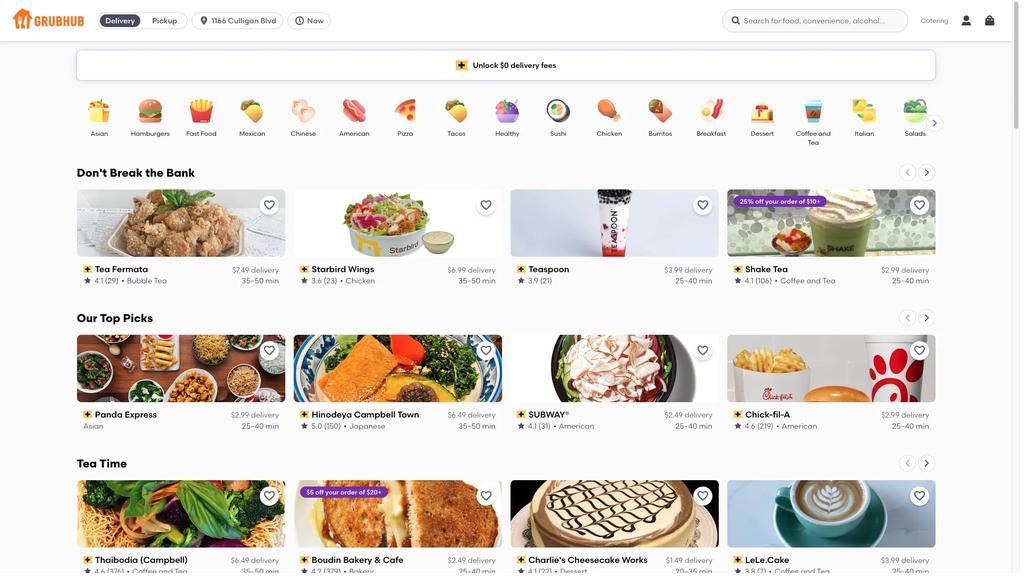 Task type: describe. For each thing, give the bounding box(es) containing it.
subscription pass image for tea fermata
[[83, 266, 93, 273]]

35–50 for don't break the bank
[[458, 276, 480, 285]]

catering
[[921, 17, 949, 24]]

our top picks
[[77, 312, 153, 325]]

25–40 min for teaspoon
[[675, 276, 712, 285]]

min for starbird wings
[[482, 276, 496, 285]]

(21)
[[540, 276, 552, 285]]

35–50 for our top picks
[[458, 422, 480, 431]]

works
[[622, 555, 648, 566]]

mexican image
[[234, 99, 271, 123]]

1 vertical spatial asian
[[83, 422, 103, 431]]

tacos image
[[438, 99, 475, 123]]

dessert
[[751, 130, 774, 137]]

starbird wings
[[311, 264, 374, 275]]

3.6 (23)
[[311, 276, 337, 285]]

now button
[[287, 12, 335, 29]]

unlock
[[473, 61, 498, 70]]

35–50 min for don't break the bank
[[458, 276, 496, 285]]

25–40 for chick-fil-a
[[892, 422, 914, 431]]

catering button
[[914, 9, 956, 33]]

save this restaurant button for chick-fil-a
[[910, 342, 929, 361]]

caret left icon image for the
[[904, 168, 912, 177]]

delivery for charlie's cheesecake works
[[684, 557, 712, 566]]

culligan
[[228, 16, 259, 25]]

chick-
[[745, 410, 773, 420]]

min for chick-fil-a
[[916, 422, 929, 431]]

delivery for thaibodia (campbell)
[[251, 557, 279, 566]]

1 vertical spatial coffee
[[780, 276, 805, 285]]

japanese
[[349, 422, 385, 431]]

2 horizontal spatial svg image
[[960, 14, 973, 27]]

1 vertical spatial and
[[806, 276, 821, 285]]

4.6
[[745, 422, 755, 431]]

tea inside "coffee and tea"
[[808, 139, 819, 147]]

express
[[124, 410, 157, 420]]

shake
[[745, 264, 771, 275]]

• for starbird wings
[[340, 276, 343, 285]]

panda
[[95, 410, 122, 420]]

• coffee and tea
[[775, 276, 835, 285]]

$7.49
[[232, 266, 249, 275]]

save this restaurant image for thaibodia (campbell)
[[263, 490, 276, 503]]

starbird wings logo image
[[294, 190, 502, 257]]

• american for subway®
[[553, 422, 594, 431]]

and inside "coffee and tea"
[[818, 130, 831, 137]]

italian
[[855, 130, 874, 137]]

$6.99
[[447, 266, 466, 275]]

3 caret left icon image from the top
[[904, 460, 912, 468]]

min for subway®
[[699, 422, 712, 431]]

$3.99 for lele.cake
[[881, 557, 899, 566]]

delivery for chick-fil-a
[[901, 411, 929, 420]]

save this restaurant button for lele.cake
[[910, 487, 929, 506]]

25–40 for panda express
[[242, 422, 263, 431]]

tacos
[[447, 130, 465, 137]]

save this restaurant image for charlie's cheesecake works
[[696, 490, 709, 503]]

cheesecake
[[568, 555, 620, 566]]

min for panda express
[[265, 422, 279, 431]]

$20+
[[366, 489, 381, 496]]

$3.99 for teaspoon
[[664, 266, 683, 275]]

&
[[374, 555, 381, 566]]

$7.49 delivery
[[232, 266, 279, 275]]

chinese
[[291, 130, 316, 137]]

1166 culligan blvd button
[[192, 12, 287, 29]]

fast food image
[[183, 99, 220, 123]]

thaibodia
[[95, 555, 138, 566]]

$2.49 delivery for boudin bakery & cafe
[[448, 557, 496, 566]]

pizza image
[[387, 99, 424, 123]]

1 horizontal spatial 4.1
[[528, 422, 537, 431]]

star icon image for boudin bakery & cafe
[[300, 568, 308, 574]]

sushi
[[550, 130, 566, 137]]

3.9 (21)
[[528, 276, 552, 285]]

teaspoon
[[528, 264, 569, 275]]

25–40 for teaspoon
[[675, 276, 697, 285]]

$6.99 delivery
[[447, 266, 496, 275]]

lele.cake logo image
[[727, 481, 936, 548]]

(150)
[[324, 422, 341, 431]]

save this restaurant image for starbird wings
[[480, 199, 492, 212]]

(29)
[[105, 276, 118, 285]]

(31)
[[538, 422, 550, 431]]

coffee and tea
[[796, 130, 831, 147]]

save this restaurant image for hinodeya campbell town
[[480, 345, 492, 358]]

4.1 (29)
[[94, 276, 118, 285]]

save this restaurant button for starbird wings
[[476, 196, 496, 215]]

$2.49 for boudin bakery & cafe
[[448, 557, 466, 566]]

save this restaurant image for subway®
[[696, 345, 709, 358]]

lele.cake
[[745, 555, 789, 566]]

$2.99 delivery for our top picks
[[881, 411, 929, 420]]

4.1 (31)
[[528, 422, 550, 431]]

3.9
[[528, 276, 538, 285]]

shake tea
[[745, 264, 788, 275]]

delivery for panda express
[[251, 411, 279, 420]]

(23)
[[323, 276, 337, 285]]

star icon image for thaibodia (campbell)
[[83, 568, 92, 574]]

subscription pass image for hinodeya campbell town
[[300, 411, 309, 419]]

5.0 (150)
[[311, 422, 341, 431]]

$2.49 delivery for subway®
[[665, 411, 712, 420]]

save this restaurant image for lele.cake
[[913, 490, 926, 503]]

star icon image for charlie's cheesecake works
[[517, 568, 525, 574]]

time
[[99, 457, 127, 471]]

subscription pass image for lele.cake
[[734, 557, 743, 564]]

subway®
[[528, 410, 569, 420]]

• for tea fermata
[[121, 276, 124, 285]]

subscription pass image for panda express
[[83, 411, 93, 419]]

salads
[[905, 130, 926, 137]]

save this restaurant image for chick-fil-a
[[913, 345, 926, 358]]

5.0
[[311, 422, 322, 431]]

save this restaurant button for subway®
[[693, 342, 712, 361]]

chick-fil-a
[[745, 410, 790, 420]]

healthy
[[495, 130, 519, 137]]

save this restaurant button for teaspoon
[[693, 196, 712, 215]]

subscription pass image for boudin bakery & cafe
[[300, 557, 309, 564]]

4.1 for shake
[[745, 276, 753, 285]]

fast
[[186, 130, 199, 137]]

hinodeya campbell town
[[311, 410, 419, 420]]

$3.99 delivery for teaspoon
[[664, 266, 712, 275]]

delivery for shake tea
[[901, 266, 929, 275]]

asian image
[[81, 99, 118, 123]]

• japanese
[[343, 422, 385, 431]]

$2.99 for don't break the bank
[[881, 266, 899, 275]]

salads image
[[897, 99, 934, 123]]

shake tea logo image
[[727, 190, 936, 257]]

save this restaurant button for charlie's cheesecake works
[[693, 487, 712, 506]]

• chicken
[[340, 276, 375, 285]]

off for boudin
[[315, 489, 324, 496]]

charlie's
[[528, 555, 565, 566]]

25%
[[740, 198, 754, 205]]

star icon image for tea fermata
[[83, 277, 92, 285]]

bubble
[[127, 276, 152, 285]]

burritos image
[[642, 99, 679, 123]]

teaspoon logo image
[[510, 190, 719, 257]]

fees
[[541, 61, 556, 70]]

0 horizontal spatial american
[[339, 130, 369, 137]]

$6.49 delivery for thaibodia (campbell)
[[231, 557, 279, 566]]

$3.99 delivery for lele.cake
[[881, 557, 929, 566]]

italian image
[[846, 99, 883, 123]]

subscription pass image for subway®
[[517, 411, 526, 419]]

$5 off your order of $20+
[[306, 489, 381, 496]]

4.6 (219)
[[745, 422, 773, 431]]

• bubble tea
[[121, 276, 167, 285]]

delivery for subway®
[[684, 411, 712, 420]]

of for tea
[[799, 198, 805, 205]]

blvd
[[261, 16, 276, 25]]

american for chick-fil-a
[[782, 422, 817, 431]]

food
[[201, 130, 216, 137]]

svg image for 1166 culligan blvd
[[199, 15, 209, 26]]

min for tea fermata
[[265, 276, 279, 285]]

healthy image
[[489, 99, 526, 123]]

25–40 min for panda express
[[242, 422, 279, 431]]

4.1 (106)
[[745, 276, 772, 285]]

a
[[784, 410, 790, 420]]

caret left icon image for picks
[[904, 314, 912, 322]]

thaibodia (campbell)
[[95, 555, 188, 566]]

panda express logo image
[[77, 335, 285, 403]]

subscription pass image for charlie's cheesecake works
[[517, 557, 526, 564]]

unlock $0 delivery fees
[[473, 61, 556, 70]]



Task type: vqa. For each thing, say whether or not it's contained in the screenshot.
the Chick-fil-A
yes



Task type: locate. For each thing, give the bounding box(es) containing it.
$6.49 for hinodeya campbell town
[[448, 411, 466, 420]]

(campbell)
[[140, 555, 188, 566]]

bank
[[166, 166, 195, 180]]

25–40 min for shake tea
[[892, 276, 929, 285]]

asian
[[90, 130, 108, 137], [83, 422, 103, 431]]

1 horizontal spatial $6.49 delivery
[[448, 411, 496, 420]]

don't
[[77, 166, 107, 180]]

subscription pass image left shake
[[734, 266, 743, 273]]

now
[[307, 16, 324, 25]]

picks
[[123, 312, 153, 325]]

1 caret left icon image from the top
[[904, 168, 912, 177]]

1 horizontal spatial $3.99 delivery
[[881, 557, 929, 566]]

$2.99
[[881, 266, 899, 275], [231, 411, 249, 420], [881, 411, 899, 420]]

coffee down "shake tea" in the right of the page
[[780, 276, 805, 285]]

• right (150)
[[343, 422, 346, 431]]

order for bakery
[[340, 489, 357, 496]]

hamburgers
[[131, 130, 170, 137]]

0 horizontal spatial off
[[315, 489, 324, 496]]

star icon image for chick-fil-a
[[734, 422, 742, 431]]

delivery
[[105, 16, 135, 25]]

0 vertical spatial coffee
[[796, 130, 817, 137]]

chicken down wings
[[345, 276, 375, 285]]

svg image right catering button
[[960, 14, 973, 27]]

0 horizontal spatial $6.49
[[231, 557, 249, 566]]

star icon image for shake tea
[[734, 277, 742, 285]]

charlie's cheesecake works logo image
[[510, 481, 719, 548]]

1 vertical spatial $2.49 delivery
[[448, 557, 496, 566]]

subscription pass image for thaibodia (campbell)
[[83, 557, 93, 564]]

25–40 min for chick-fil-a
[[892, 422, 929, 431]]

and down coffee and tea image
[[818, 130, 831, 137]]

thaibodia (campbell) logo image
[[77, 481, 285, 548]]

2 • american from the left
[[776, 422, 817, 431]]

chicken
[[597, 130, 622, 137], [345, 276, 375, 285]]

delivery for teaspoon
[[684, 266, 712, 275]]

caret right icon image for our top picks
[[923, 314, 931, 322]]

subscription pass image left teaspoon
[[517, 266, 526, 273]]

wings
[[348, 264, 374, 275]]

hinodeya campbell town logo image
[[294, 335, 502, 403]]

(219)
[[757, 422, 773, 431]]

subscription pass image left starbird
[[300, 266, 309, 273]]

1166
[[212, 16, 226, 25]]

chick-fil-a logo image
[[727, 335, 936, 403]]

$3.99
[[664, 266, 683, 275], [881, 557, 899, 566]]

coffee inside "coffee and tea"
[[796, 130, 817, 137]]

$6.49 delivery for hinodeya campbell town
[[448, 411, 496, 420]]

25–40 for subway®
[[675, 422, 697, 431]]

1 horizontal spatial american
[[559, 422, 594, 431]]

star icon image for starbird wings
[[300, 277, 308, 285]]

breakfast image
[[693, 99, 730, 123]]

subscription pass image left "boudin"
[[300, 557, 309, 564]]

caret right icon image
[[931, 119, 939, 128], [923, 168, 931, 177], [923, 314, 931, 322], [923, 460, 931, 468]]

$2.49 delivery
[[665, 411, 712, 420], [448, 557, 496, 566]]

delivery for starbird wings
[[468, 266, 496, 275]]

caret left icon image
[[904, 168, 912, 177], [904, 314, 912, 322], [904, 460, 912, 468]]

svg image left now
[[294, 15, 305, 26]]

save this restaurant image
[[480, 199, 492, 212], [696, 199, 709, 212], [913, 199, 926, 212], [263, 345, 276, 358], [480, 345, 492, 358], [263, 490, 276, 503], [913, 490, 926, 503]]

svg image
[[984, 14, 996, 27], [731, 15, 741, 26]]

delivery for hinodeya campbell town
[[468, 411, 496, 420]]

svg image inside "now" button
[[294, 15, 305, 26]]

0 vertical spatial $6.49 delivery
[[448, 411, 496, 420]]

of for bakery
[[359, 489, 365, 496]]

1 horizontal spatial $3.99
[[881, 557, 899, 566]]

save this restaurant button for tea fermata
[[260, 196, 279, 215]]

• right (29)
[[121, 276, 124, 285]]

subscription pass image left panda
[[83, 411, 93, 419]]

of left $10+
[[799, 198, 805, 205]]

1 • american from the left
[[553, 422, 594, 431]]

1 horizontal spatial • american
[[776, 422, 817, 431]]

0 vertical spatial caret left icon image
[[904, 168, 912, 177]]

subscription pass image left thaibodia
[[83, 557, 93, 564]]

save this restaurant button for thaibodia (campbell)
[[260, 487, 279, 506]]

$0
[[500, 61, 509, 70]]

0 vertical spatial and
[[818, 130, 831, 137]]

tea time
[[77, 457, 127, 471]]

delivery button
[[98, 12, 142, 29]]

1 vertical spatial of
[[359, 489, 365, 496]]

subscription pass image
[[734, 266, 743, 273], [83, 411, 93, 419], [300, 411, 309, 419], [517, 411, 526, 419], [517, 557, 526, 564]]

campbell
[[354, 410, 395, 420]]

pickup
[[152, 16, 177, 25]]

• right the (23)
[[340, 276, 343, 285]]

25–40
[[675, 276, 697, 285], [892, 276, 914, 285], [242, 422, 263, 431], [675, 422, 697, 431], [892, 422, 914, 431]]

$1.49
[[666, 557, 683, 566]]

hamburgers image
[[132, 99, 169, 123]]

chicken down chicken 'image'
[[597, 130, 622, 137]]

save this restaurant button for hinodeya campbell town
[[476, 342, 496, 361]]

1 vertical spatial $6.49
[[231, 557, 249, 566]]

save this restaurant image for teaspoon
[[696, 199, 709, 212]]

• down fil-
[[776, 422, 779, 431]]

2 caret left icon image from the top
[[904, 314, 912, 322]]

$2.99 delivery
[[881, 266, 929, 275], [231, 411, 279, 420], [881, 411, 929, 420]]

starbird
[[311, 264, 346, 275]]

american
[[339, 130, 369, 137], [559, 422, 594, 431], [782, 422, 817, 431]]

0 horizontal spatial your
[[325, 489, 339, 496]]

1 vertical spatial your
[[325, 489, 339, 496]]

pickup button
[[142, 12, 187, 29]]

2 vertical spatial caret left icon image
[[904, 460, 912, 468]]

0 vertical spatial off
[[755, 198, 764, 205]]

subscription pass image left tea fermata in the left top of the page
[[83, 266, 93, 273]]

subscription pass image for chick-fil-a
[[734, 411, 743, 419]]

american for subway®
[[559, 422, 594, 431]]

• american down a
[[776, 422, 817, 431]]

0 horizontal spatial svg image
[[731, 15, 741, 26]]

0 horizontal spatial $3.99 delivery
[[664, 266, 712, 275]]

our
[[77, 312, 97, 325]]

1 horizontal spatial $6.49
[[448, 411, 466, 420]]

0 vertical spatial your
[[765, 198, 779, 205]]

$3.99 delivery
[[664, 266, 712, 275], [881, 557, 929, 566]]

mexican
[[239, 130, 265, 137]]

• for shake tea
[[775, 276, 778, 285]]

coffee down coffee and tea image
[[796, 130, 817, 137]]

panda express
[[95, 410, 157, 420]]

1 horizontal spatial $2.49
[[665, 411, 683, 420]]

fil-
[[773, 410, 784, 420]]

$2.99 delivery for don't break the bank
[[881, 266, 929, 275]]

subscription pass image left hinodeya
[[300, 411, 309, 419]]

delivery for lele.cake
[[901, 557, 929, 566]]

delivery
[[511, 61, 539, 70], [251, 266, 279, 275], [468, 266, 496, 275], [684, 266, 712, 275], [901, 266, 929, 275], [251, 411, 279, 420], [468, 411, 496, 420], [684, 411, 712, 420], [901, 411, 929, 420], [251, 557, 279, 566], [468, 557, 496, 566], [684, 557, 712, 566], [901, 557, 929, 566]]

star icon image
[[83, 277, 92, 285], [300, 277, 308, 285], [517, 277, 525, 285], [734, 277, 742, 285], [300, 422, 308, 431], [517, 422, 525, 431], [734, 422, 742, 431], [83, 568, 92, 574], [300, 568, 308, 574], [517, 568, 525, 574], [734, 568, 742, 574]]

4.1
[[94, 276, 103, 285], [745, 276, 753, 285], [528, 422, 537, 431]]

delivery for tea fermata
[[251, 266, 279, 275]]

1 vertical spatial $2.49
[[448, 557, 466, 566]]

• right (31)
[[553, 422, 556, 431]]

your for boudin
[[325, 489, 339, 496]]

3.6
[[311, 276, 322, 285]]

1 horizontal spatial your
[[765, 198, 779, 205]]

0 horizontal spatial $2.49 delivery
[[448, 557, 496, 566]]

caret right icon image for tea time
[[923, 460, 931, 468]]

1166 culligan blvd
[[212, 16, 276, 25]]

american image
[[336, 99, 373, 123]]

• american for chick-fil-a
[[776, 422, 817, 431]]

0 vertical spatial order
[[780, 198, 797, 205]]

4.1 down shake
[[745, 276, 753, 285]]

4.1 left (31)
[[528, 422, 537, 431]]

your for shake
[[765, 198, 779, 205]]

chicken image
[[591, 99, 628, 123]]

0 horizontal spatial order
[[340, 489, 357, 496]]

off for shake
[[755, 198, 764, 205]]

tea fermata logo image
[[77, 190, 285, 257]]

• for chick-fil-a
[[776, 422, 779, 431]]

subscription pass image
[[83, 266, 93, 273], [300, 266, 309, 273], [517, 266, 526, 273], [734, 411, 743, 419], [83, 557, 93, 564], [300, 557, 309, 564], [734, 557, 743, 564]]

off
[[755, 198, 764, 205], [315, 489, 324, 496]]

min for hinodeya campbell town
[[482, 422, 496, 431]]

order left $10+
[[780, 198, 797, 205]]

2 horizontal spatial american
[[782, 422, 817, 431]]

$10+
[[807, 198, 820, 205]]

1 horizontal spatial svg image
[[984, 14, 996, 27]]

dessert image
[[744, 99, 781, 123]]

asian down asian image
[[90, 130, 108, 137]]

0 horizontal spatial chicken
[[345, 276, 375, 285]]

25–40 min for subway®
[[675, 422, 712, 431]]

0 vertical spatial $3.99 delivery
[[664, 266, 712, 275]]

min for teaspoon
[[699, 276, 712, 285]]

$2.49 for subway®
[[665, 411, 683, 420]]

burritos
[[648, 130, 672, 137]]

off right 25% on the right top of page
[[755, 198, 764, 205]]

save this restaurant button for panda express
[[260, 342, 279, 361]]

top
[[100, 312, 120, 325]]

boudin
[[311, 555, 341, 566]]

$5
[[306, 489, 314, 496]]

1 horizontal spatial order
[[780, 198, 797, 205]]

0 vertical spatial $3.99
[[664, 266, 683, 275]]

•
[[121, 276, 124, 285], [340, 276, 343, 285], [775, 276, 778, 285], [343, 422, 346, 431], [553, 422, 556, 431], [776, 422, 779, 431]]

save this restaurant image for panda express
[[263, 345, 276, 358]]

$6.49 for thaibodia (campbell)
[[231, 557, 249, 566]]

town
[[397, 410, 419, 420]]

0 vertical spatial $2.49 delivery
[[665, 411, 712, 420]]

caret right icon image for don't break the bank
[[923, 168, 931, 177]]

the
[[145, 166, 164, 180]]

1 vertical spatial off
[[315, 489, 324, 496]]

• american down 'subway®'
[[553, 422, 594, 431]]

your right 25% on the right top of page
[[765, 198, 779, 205]]

25–40 for shake tea
[[892, 276, 914, 285]]

subscription pass image for shake tea
[[734, 266, 743, 273]]

cafe
[[383, 555, 403, 566]]

subway® logo image
[[510, 335, 719, 403]]

save this restaurant image
[[263, 199, 276, 212], [696, 345, 709, 358], [913, 345, 926, 358], [480, 490, 492, 503], [696, 490, 709, 503]]

svg image left 1166 on the left top of the page
[[199, 15, 209, 26]]

0 horizontal spatial $2.49
[[448, 557, 466, 566]]

4.1 for tea
[[94, 276, 103, 285]]

$6.49 delivery
[[448, 411, 496, 420], [231, 557, 279, 566]]

1 vertical spatial caret left icon image
[[904, 314, 912, 322]]

chinese image
[[285, 99, 322, 123]]

1 vertical spatial chicken
[[345, 276, 375, 285]]

0 vertical spatial of
[[799, 198, 805, 205]]

don't break the bank
[[77, 166, 195, 180]]

order
[[780, 198, 797, 205], [340, 489, 357, 496]]

break
[[110, 166, 143, 180]]

sushi image
[[540, 99, 577, 123]]

american down 'subway®'
[[559, 422, 594, 431]]

your right $5
[[325, 489, 339, 496]]

hinodeya
[[311, 410, 352, 420]]

fermata
[[112, 264, 148, 275]]

0 vertical spatial $2.49
[[665, 411, 683, 420]]

25% off your order of $10+
[[740, 198, 820, 205]]

subscription pass image left chick-
[[734, 411, 743, 419]]

subscription pass image for starbird wings
[[300, 266, 309, 273]]

of
[[799, 198, 805, 205], [359, 489, 365, 496]]

• right the (106)
[[775, 276, 778, 285]]

charlie's cheesecake works
[[528, 555, 648, 566]]

of left the "$20+"
[[359, 489, 365, 496]]

• for hinodeya campbell town
[[343, 422, 346, 431]]

pizza
[[397, 130, 413, 137]]

tea fermata
[[95, 264, 148, 275]]

boudin bakery & cafe
[[311, 555, 403, 566]]

• for subway®
[[553, 422, 556, 431]]

$2.99 for our top picks
[[881, 411, 899, 420]]

0 vertical spatial chicken
[[597, 130, 622, 137]]

main navigation navigation
[[0, 0, 1012, 41]]

coffee and tea image
[[795, 99, 832, 123]]

and
[[818, 130, 831, 137], [806, 276, 821, 285]]

american down american "image"
[[339, 130, 369, 137]]

0 horizontal spatial 4.1
[[94, 276, 103, 285]]

delivery for boudin bakery & cafe
[[468, 557, 496, 566]]

subscription pass image left lele.cake
[[734, 557, 743, 564]]

35–50 min for our top picks
[[458, 422, 496, 431]]

order left the "$20+"
[[340, 489, 357, 496]]

1 vertical spatial $3.99 delivery
[[881, 557, 929, 566]]

0 horizontal spatial svg image
[[199, 15, 209, 26]]

1 vertical spatial $6.49 delivery
[[231, 557, 279, 566]]

asian down panda
[[83, 422, 103, 431]]

svg image for now
[[294, 15, 305, 26]]

Search for food, convenience, alcohol... search field
[[722, 9, 908, 32]]

off right $5
[[315, 489, 324, 496]]

2 horizontal spatial 4.1
[[745, 276, 753, 285]]

save this restaurant image for tea fermata
[[263, 199, 276, 212]]

1 vertical spatial order
[[340, 489, 357, 496]]

1 horizontal spatial $2.49 delivery
[[665, 411, 712, 420]]

0 vertical spatial asian
[[90, 130, 108, 137]]

boudin bakery & cafe logo image
[[294, 481, 502, 548]]

1 horizontal spatial of
[[799, 198, 805, 205]]

grubhub plus flag logo image
[[456, 60, 469, 70]]

save this restaurant button
[[260, 196, 279, 215], [476, 196, 496, 215], [693, 196, 712, 215], [910, 196, 929, 215], [260, 342, 279, 361], [476, 342, 496, 361], [693, 342, 712, 361], [910, 342, 929, 361], [260, 487, 279, 506], [476, 487, 496, 506], [693, 487, 712, 506], [910, 487, 929, 506]]

subscription pass image left 'subway®'
[[517, 411, 526, 419]]

0 horizontal spatial • american
[[553, 422, 594, 431]]

subscription pass image left charlie's
[[517, 557, 526, 564]]

tea
[[808, 139, 819, 147], [95, 264, 110, 275], [773, 264, 788, 275], [154, 276, 167, 285], [822, 276, 835, 285], [77, 457, 97, 471]]

your
[[765, 198, 779, 205], [325, 489, 339, 496]]

svg image inside 1166 culligan blvd button
[[199, 15, 209, 26]]

0 horizontal spatial $6.49 delivery
[[231, 557, 279, 566]]

svg image
[[960, 14, 973, 27], [199, 15, 209, 26], [294, 15, 305, 26]]

star icon image for hinodeya campbell town
[[300, 422, 308, 431]]

1 vertical spatial $3.99
[[881, 557, 899, 566]]

0 vertical spatial $6.49
[[448, 411, 466, 420]]

4.1 left (29)
[[94, 276, 103, 285]]

and right the (106)
[[806, 276, 821, 285]]

american down a
[[782, 422, 817, 431]]

$2.49
[[665, 411, 683, 420], [448, 557, 466, 566]]

1 horizontal spatial off
[[755, 198, 764, 205]]

1 horizontal spatial chicken
[[597, 130, 622, 137]]

star icon image for subway®
[[517, 422, 525, 431]]

0 horizontal spatial of
[[359, 489, 365, 496]]

1 horizontal spatial svg image
[[294, 15, 305, 26]]

subscription pass image for teaspoon
[[517, 266, 526, 273]]

order for tea
[[780, 198, 797, 205]]

0 horizontal spatial $3.99
[[664, 266, 683, 275]]



